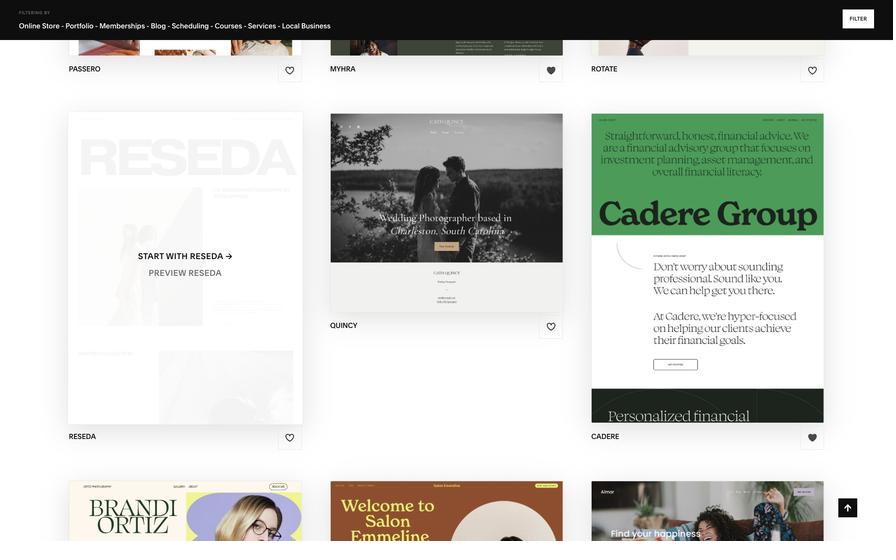 Task type: locate. For each thing, give the bounding box(es) containing it.
0 horizontal spatial with
[[166, 252, 188, 262]]

services
[[248, 22, 276, 30]]

1 horizontal spatial with
[[427, 196, 449, 206]]

2 horizontal spatial preview
[[671, 268, 709, 278]]

- right the portfolio on the left
[[95, 22, 98, 30]]

1 - from the left
[[61, 22, 64, 30]]

myhra
[[330, 65, 356, 73]]

almar image
[[592, 482, 824, 541]]

with inside the start with reseda button
[[166, 252, 188, 262]]

- right courses
[[244, 22, 247, 30]]

6 - from the left
[[244, 22, 247, 30]]

preview quincy link
[[410, 206, 483, 230]]

with inside start with cadere button
[[688, 252, 710, 262]]

- right store
[[61, 22, 64, 30]]

quincy inside button
[[451, 196, 485, 206]]

1 vertical spatial cadere
[[711, 268, 745, 278]]

start up preview reseda
[[138, 252, 164, 262]]

preview cadere link
[[671, 262, 745, 285]]

0 vertical spatial quincy
[[451, 196, 485, 206]]

1 horizontal spatial preview
[[410, 213, 448, 223]]

reseda inside button
[[190, 252, 224, 262]]

0 vertical spatial reseda
[[190, 252, 224, 262]]

1 horizontal spatial start
[[399, 196, 425, 206]]

start up preview quincy
[[399, 196, 425, 206]]

preview reseda link
[[149, 262, 222, 285]]

preview for preview cadere
[[671, 268, 709, 278]]

preview down start with cadere
[[671, 268, 709, 278]]

2 - from the left
[[95, 22, 98, 30]]

add quincy to your favorites list image
[[547, 322, 556, 332]]

online store - portfolio - memberships - blog - scheduling - courses - services - local business
[[19, 22, 331, 30]]

start with cadere button
[[660, 245, 756, 269]]

1 vertical spatial quincy
[[450, 213, 483, 223]]

-
[[61, 22, 64, 30], [95, 22, 98, 30], [147, 22, 149, 30], [168, 22, 170, 30], [211, 22, 213, 30], [244, 22, 247, 30], [278, 22, 281, 30]]

preview down start with quincy
[[410, 213, 448, 223]]

- left blog
[[147, 22, 149, 30]]

local
[[282, 22, 300, 30]]

cadere inside button
[[712, 252, 747, 262]]

add passero to your favorites list image
[[285, 66, 295, 75]]

preview for preview reseda
[[149, 268, 186, 278]]

preview down start with reseda
[[149, 268, 186, 278]]

with for cadere
[[688, 252, 710, 262]]

1 vertical spatial reseda
[[189, 268, 222, 278]]

passero
[[69, 65, 101, 73]]

ortiz image
[[69, 482, 301, 541]]

with for reseda
[[166, 252, 188, 262]]

2 vertical spatial cadere
[[592, 432, 620, 441]]

0 vertical spatial cadere
[[712, 252, 747, 262]]

with up preview cadere
[[688, 252, 710, 262]]

store
[[42, 22, 60, 30]]

quincy
[[451, 196, 485, 206], [450, 213, 483, 223], [330, 321, 357, 330]]

- left courses
[[211, 22, 213, 30]]

cadere
[[712, 252, 747, 262], [711, 268, 745, 278], [592, 432, 620, 441]]

- right blog
[[168, 22, 170, 30]]

cadere image
[[592, 114, 824, 423]]

preview
[[410, 213, 448, 223], [149, 268, 186, 278], [671, 268, 709, 278]]

start
[[399, 196, 425, 206], [138, 252, 164, 262], [660, 252, 686, 262]]

- left local
[[278, 22, 281, 30]]

2 vertical spatial quincy
[[330, 321, 357, 330]]

passero image
[[69, 0, 301, 56]]

with up preview reseda
[[166, 252, 188, 262]]

with up preview quincy
[[427, 196, 449, 206]]

start for preview cadere
[[660, 252, 686, 262]]

online
[[19, 22, 40, 30]]

with
[[427, 196, 449, 206], [166, 252, 188, 262], [688, 252, 710, 262]]

portfolio
[[66, 22, 94, 30]]

2 horizontal spatial with
[[688, 252, 710, 262]]

0 horizontal spatial start
[[138, 252, 164, 262]]

preview quincy
[[410, 213, 483, 223]]

start up preview cadere
[[660, 252, 686, 262]]

myhra image
[[331, 0, 563, 56]]

0 horizontal spatial preview
[[149, 268, 186, 278]]

business
[[301, 22, 331, 30]]

with inside start with quincy button
[[427, 196, 449, 206]]

quincy image
[[331, 114, 563, 312]]

2 horizontal spatial start
[[660, 252, 686, 262]]

reseda
[[190, 252, 224, 262], [189, 268, 222, 278], [69, 432, 96, 441]]

start with quincy
[[399, 196, 485, 206]]



Task type: describe. For each thing, give the bounding box(es) containing it.
memberships
[[99, 22, 145, 30]]

start with quincy button
[[399, 189, 494, 213]]

7 - from the left
[[278, 22, 281, 30]]

remove cadere from your favorites list image
[[808, 433, 817, 443]]

3 - from the left
[[147, 22, 149, 30]]

start with cadere
[[660, 252, 747, 262]]

courses
[[215, 22, 242, 30]]

4 - from the left
[[168, 22, 170, 30]]

back to top image
[[843, 504, 853, 513]]

rotate
[[592, 65, 618, 73]]

rotate image
[[592, 0, 824, 56]]

start for preview quincy
[[399, 196, 425, 206]]

reseda image
[[68, 112, 303, 425]]

filtering
[[19, 10, 43, 15]]

by
[[44, 10, 50, 15]]

add reseda to your favorites list image
[[285, 433, 295, 443]]

preview reseda
[[149, 268, 222, 278]]

with for quincy
[[427, 196, 449, 206]]

2 vertical spatial reseda
[[69, 432, 96, 441]]

scheduling
[[172, 22, 209, 30]]

remove myhra from your favorites list image
[[547, 66, 556, 75]]

start with reseda button
[[138, 245, 233, 269]]

start with reseda
[[138, 252, 224, 262]]

filter button
[[843, 9, 874, 28]]

start for preview reseda
[[138, 252, 164, 262]]

5 - from the left
[[211, 22, 213, 30]]

preview cadere
[[671, 268, 745, 278]]

filtering by
[[19, 10, 50, 15]]

filter
[[850, 16, 868, 22]]

blog
[[151, 22, 166, 30]]

preview for preview quincy
[[410, 213, 448, 223]]

emmeline image
[[331, 482, 563, 541]]

add rotate to your favorites list image
[[808, 66, 817, 75]]



Task type: vqa. For each thing, say whether or not it's contained in the screenshot.
Get Started Link
no



